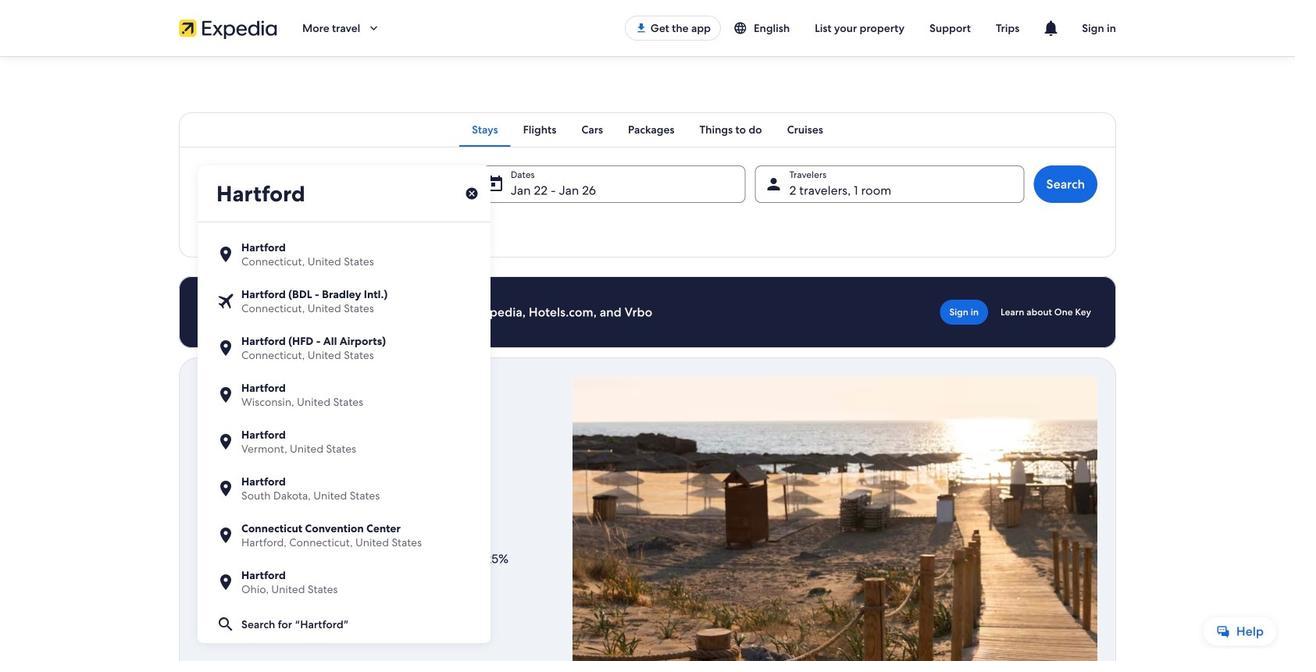 Task type: vqa. For each thing, say whether or not it's contained in the screenshot.
Communication Center icon
yes



Task type: locate. For each thing, give the bounding box(es) containing it.
more travel image
[[367, 21, 381, 35]]

small image
[[734, 21, 754, 35]]

tab list
[[179, 113, 1117, 147]]

clear going to image
[[465, 187, 479, 201]]

communication center icon image
[[1042, 19, 1061, 38]]

main content
[[0, 56, 1296, 662]]



Task type: describe. For each thing, give the bounding box(es) containing it.
Going to text field
[[198, 166, 491, 222]]

download the app button image
[[635, 22, 648, 34]]

expedia logo image
[[179, 17, 277, 39]]



